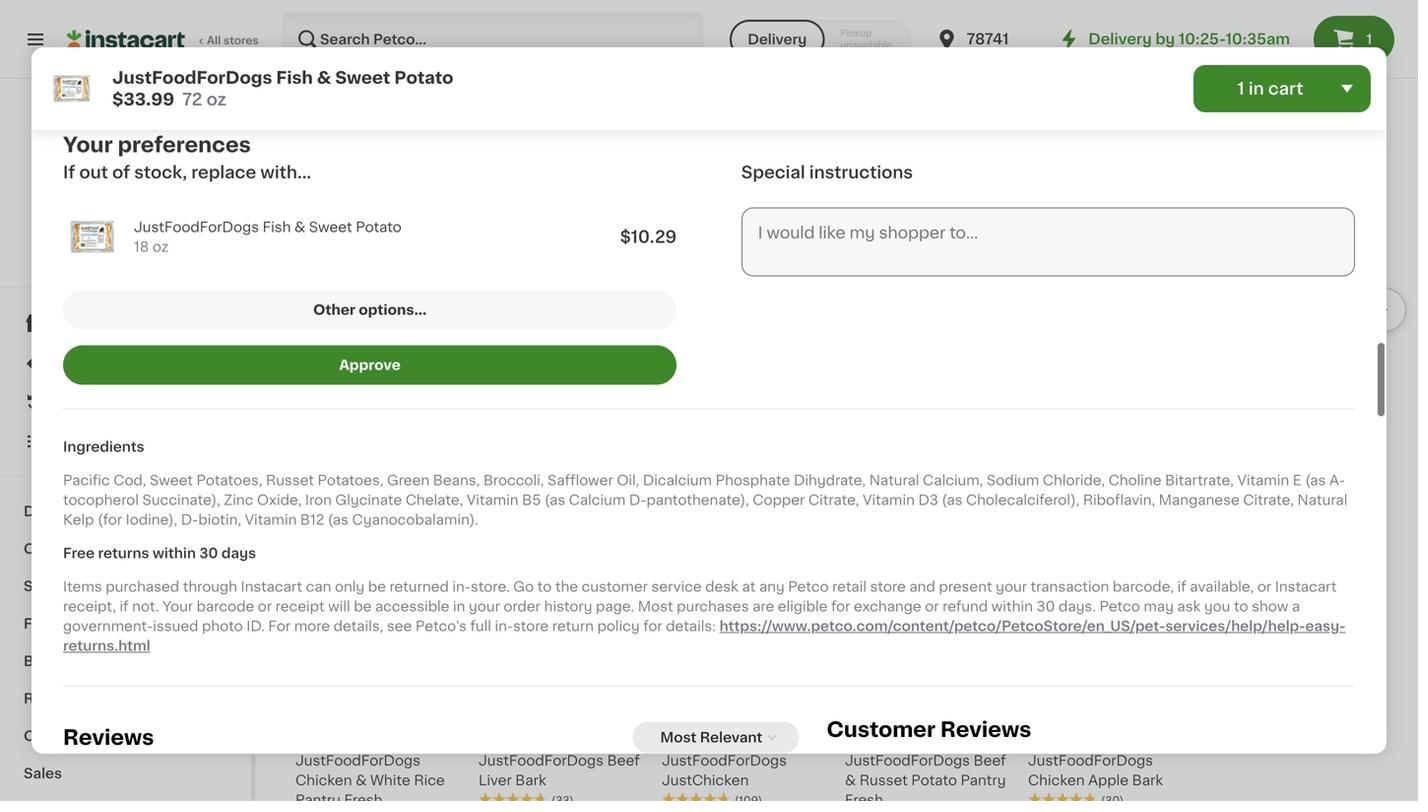 Task type: locate. For each thing, give the bounding box(es) containing it.
0 horizontal spatial fresh
[[344, 793, 383, 801]]

5 add button from the left
[[1114, 556, 1190, 591]]

zinc
[[224, 493, 254, 507]]

1 horizontal spatial potatoes,
[[318, 473, 384, 487]]

1 vertical spatial pantry
[[961, 773, 1007, 787]]

2 horizontal spatial chicken
[[1029, 773, 1085, 787]]

pets inside "link"
[[66, 579, 98, 593]]

sweet inside pacific cod, sweet potatoes, russet potatoes, green beans, broccoli, safflower oil, dicalcium phosphate dihydrate, natural calcium, sodium chloride, choline bitartrate, vitamin e (as a- tocopherol succinate), zinc oxide, iron glycinate chelate, vitamin b5 (as calcium d-pantothenate), copper citrate, vitamin d3 (as cholecalciferol), riboflavin, manganese citrate, natural kelp (for iodine), d-biotin, vitamin b12 (as cyanocobalamin).
[[150, 473, 193, 487]]

1 vertical spatial in
[[1249, 80, 1265, 97]]

delivery
[[1089, 32, 1153, 46], [748, 33, 807, 46]]

1 vertical spatial sweet
[[309, 220, 352, 234]]

other
[[313, 303, 356, 317], [24, 729, 65, 743]]

0 horizontal spatial beef
[[424, 374, 457, 388]]

citrate, down e
[[1244, 493, 1295, 507]]

5 add from the left
[[1152, 566, 1180, 580]]

or down and
[[925, 599, 940, 613]]

d- down oil,
[[629, 493, 647, 507]]

1 horizontal spatial fresh
[[845, 793, 884, 801]]

0 vertical spatial other
[[313, 303, 356, 317]]

1 horizontal spatial your
[[996, 580, 1028, 593]]

& inside justfoodfordogs beef & russet potato pantry fresh
[[845, 773, 857, 787]]

dihydrate,
[[794, 473, 866, 487]]

100%
[[50, 239, 80, 250]]

None search field
[[282, 12, 705, 67]]

$
[[666, 349, 673, 360], [666, 729, 673, 739], [849, 729, 857, 739]]

small
[[24, 579, 63, 593]]

in up petco's
[[453, 599, 466, 613]]

1 vertical spatial 30
[[1037, 599, 1056, 613]]

95 for 7
[[871, 729, 886, 739]]

1 horizontal spatial delivery
[[1089, 32, 1153, 46]]

justfoodfordogs inside justfoodfordogs chicken & white rice pantry fresh
[[296, 754, 421, 767]]

pets down reptiles
[[68, 729, 100, 743]]

2 horizontal spatial beef
[[974, 754, 1007, 767]]

1 vertical spatial petco
[[1100, 599, 1141, 613]]

justfoodfordogs inside 'justfoodfordogs beef liver bark'
[[479, 754, 604, 767]]

vitamin down oxide,
[[245, 513, 297, 526]]

0 horizontal spatial rice
[[414, 773, 445, 787]]

potato down approve button
[[362, 394, 408, 407]]

potatoes, up glycinate
[[318, 473, 384, 487]]

eligible
[[778, 599, 828, 613]]

1 horizontal spatial citrate,
[[1244, 493, 1295, 507]]

at
[[742, 580, 756, 593]]

your up full
[[469, 599, 500, 613]]

product group
[[662, 170, 830, 464], [845, 170, 1013, 444], [1029, 170, 1196, 444], [1212, 170, 1379, 464], [296, 550, 463, 801], [479, 550, 646, 801], [662, 550, 830, 801], [845, 550, 1013, 801], [1029, 550, 1196, 801]]

0 vertical spatial if
[[1178, 580, 1187, 593]]

0 horizontal spatial 30
[[199, 546, 218, 560]]

most down service
[[638, 599, 674, 613]]

2 bark from the left
[[1133, 773, 1164, 787]]

russet inside pacific cod, sweet potatoes, russet potatoes, green beans, broccoli, safflower oil, dicalcium phosphate dihydrate, natural calcium, sodium chloride, choline bitartrate, vitamin e (as a- tocopherol succinate), zinc oxide, iron glycinate chelate, vitamin b5 (as calcium d-pantothenate), copper citrate, vitamin d3 (as cholecalciferol), riboflavin, manganese citrate, natural kelp (for iodine), d-biotin, vitamin b12 (as cyanocobalamin).
[[266, 473, 314, 487]]

fish up birds
[[24, 617, 53, 631]]

0 horizontal spatial potatoes,
[[197, 473, 262, 487]]

sweet inside justfoodfordogs fish & sweet potato 18 oz
[[309, 220, 352, 234]]

other up 99
[[313, 303, 356, 317]]

store up 100% satisfaction guarantee button
[[114, 219, 143, 230]]

add button up page.
[[564, 556, 640, 591]]

purchased
[[106, 580, 179, 593]]

1 horizontal spatial reviews
[[941, 719, 1032, 740]]

1 vertical spatial rice
[[414, 773, 445, 787]]

beef down customer reviews
[[974, 754, 1007, 767]]

russet
[[310, 394, 358, 407], [266, 473, 314, 487], [860, 773, 908, 787]]

0 vertical spatial fish
[[276, 69, 313, 86]]

in left stock
[[117, 46, 127, 57]]

1 fresh from the left
[[344, 793, 383, 801]]

potato inside justfoodfordogs beef & russet potato
[[362, 394, 408, 407]]

2 vertical spatial in
[[453, 599, 466, 613]]

instacart up receipt
[[241, 580, 303, 593]]

2 horizontal spatial in
[[1249, 80, 1265, 97]]

add button
[[381, 556, 457, 591], [564, 556, 640, 591], [748, 556, 824, 591], [931, 556, 1007, 591], [1114, 556, 1190, 591]]

0 vertical spatial most
[[638, 599, 674, 613]]

product group containing 31
[[662, 170, 830, 464]]

(as right 'b5'
[[545, 493, 566, 507]]

0 horizontal spatial within
[[153, 546, 196, 560]]

0 horizontal spatial in-
[[453, 580, 471, 593]]

calcium
[[569, 493, 626, 507]]

everyday store prices link
[[59, 217, 192, 233]]

reviews up justfoodfordogs beef & russet potato pantry fresh
[[941, 719, 1032, 740]]

& inside justfoodfordogs chicken & white rice pantry fresh
[[356, 773, 367, 787]]

approve button
[[63, 346, 677, 385]]

$ up justfoodfordogs beef & russet potato pantry fresh
[[849, 729, 857, 739]]

0 horizontal spatial if
[[120, 599, 129, 613]]

95 inside $ 7 95
[[871, 729, 886, 739]]

instructions
[[810, 164, 914, 181]]

cats link
[[12, 530, 239, 568]]

& inside $ 31 justfoodfordogs turkey & whole wheat macaroni
[[712, 394, 723, 407]]

fresh inside justfoodfordogs beef & russet potato pantry fresh
[[845, 793, 884, 801]]

justfoodfordogs for justfoodfordogs beef & russet potato pantry fresh
[[845, 754, 971, 767]]

3 add button from the left
[[748, 556, 824, 591]]

justfoodfordogs for justfoodfordogs beef & russet potato
[[296, 374, 421, 388]]

add button for justfoodfordogs beef liver bark
[[564, 556, 640, 591]]

returns
[[98, 546, 149, 560]]

pets
[[66, 579, 98, 593], [68, 729, 100, 743]]

chicken inside justfoodfordogs chicken apple bark
[[1029, 773, 1085, 787]]

1 for 1
[[1367, 33, 1373, 46]]

desk
[[706, 580, 739, 593]]

rice left turkey
[[597, 394, 628, 407]]

0 horizontal spatial delivery
[[748, 33, 807, 46]]

0 vertical spatial to
[[538, 580, 552, 593]]

rice
[[597, 394, 628, 407], [414, 773, 445, 787]]

$ up justchicken
[[666, 729, 673, 739]]

1 bark from the left
[[516, 773, 547, 787]]

1 vertical spatial your
[[163, 599, 193, 613]]

potato inside justfoodfordogs beef & russet potato pantry fresh
[[912, 773, 958, 787]]

0 vertical spatial 30
[[199, 546, 218, 560]]

& for other pets & more
[[104, 729, 115, 743]]

30 down transaction
[[1037, 599, 1056, 613]]

justfoodfordogs for justfoodfordogs fish & sweet potato 18 oz
[[134, 220, 259, 234]]

through
[[183, 580, 237, 593]]

natural
[[870, 473, 920, 487], [1298, 493, 1348, 507]]

history
[[544, 599, 593, 613]]

be right only
[[368, 580, 386, 593]]

fish inside the justfoodfordogs fish & sweet potato $33.99 72 oz
[[276, 69, 313, 86]]

fish down with... at the top of page
[[263, 220, 291, 234]]

a
[[1293, 599, 1301, 613]]

& inside the justfoodfordogs fish & sweet potato $33.99 72 oz
[[317, 69, 331, 86]]

& inside justfoodfordogs fish & sweet potato 18 oz
[[295, 220, 306, 234]]

vitamin left d3
[[863, 493, 915, 507]]

natural up d3
[[870, 473, 920, 487]]

1 horizontal spatial in-
[[495, 619, 513, 633]]

pantry inside justfoodfordogs beef & russet potato pantry fresh
[[961, 773, 1007, 787]]

justfoodfordogs for justfoodfordogs justchicken
[[662, 754, 787, 767]]

1 vertical spatial white
[[370, 773, 411, 787]]

see
[[387, 619, 412, 633]]

other for other pets & more
[[24, 729, 65, 743]]

$11.95 element
[[479, 725, 646, 751]]

fish up best
[[276, 69, 313, 86]]

1
[[1367, 33, 1373, 46], [1238, 80, 1245, 97]]

$ up turkey
[[666, 349, 673, 360]]

1 horizontal spatial for
[[832, 599, 851, 613]]

beef inside justfoodfordogs beef & russet potato
[[424, 374, 457, 388]]

in for 1
[[1249, 80, 1265, 97]]

instacart
[[241, 580, 303, 593], [1276, 580, 1337, 593]]

oz right 18
[[153, 240, 169, 254]]

0 vertical spatial be
[[368, 580, 386, 593]]

0 vertical spatial natural
[[870, 473, 920, 487]]

1 horizontal spatial white
[[554, 394, 594, 407]]

in- right full
[[495, 619, 513, 633]]

purchases
[[677, 599, 749, 613]]

if left not. on the left bottom
[[120, 599, 129, 613]]

pantry for justfoodfordogs chicken & white rice pantry fresh
[[296, 793, 341, 801]]

chicken inside justfoodfordogs chicken & white rice pantry fresh
[[296, 773, 352, 787]]

1 horizontal spatial natural
[[1298, 493, 1348, 507]]

2 horizontal spatial or
[[1258, 580, 1272, 593]]

bark right liver
[[516, 773, 547, 787]]

other inside button
[[313, 303, 356, 317]]

to right "go"
[[538, 580, 552, 593]]

30 left days
[[199, 546, 218, 560]]

product group containing 7
[[845, 550, 1013, 801]]

your up the out
[[63, 135, 113, 155]]

in left cart
[[1249, 80, 1265, 97]]

potatoes, up zinc
[[197, 473, 262, 487]]

pantry for justfoodfordogs beef & russet potato pantry fresh
[[961, 773, 1007, 787]]

potato inside justfoodfordogs fish & sweet potato 18 oz
[[356, 220, 402, 234]]

bark right apple
[[1133, 773, 1164, 787]]

returned
[[390, 580, 449, 593]]

I would like my shopper to... text field
[[742, 208, 1356, 277]]

2 vertical spatial sweet
[[150, 473, 193, 487]]

d- down succinate),
[[181, 513, 198, 526]]

1 horizontal spatial store
[[513, 619, 549, 633]]

sweet up succinate),
[[150, 473, 193, 487]]

store
[[114, 219, 143, 230], [871, 580, 906, 593], [513, 619, 549, 633]]

beef down the $11.95 element
[[608, 754, 640, 767]]

1 vertical spatial 1
[[1238, 80, 1245, 97]]

justfoodfordogs inside justfoodfordogs fish & sweet potato 18 oz
[[134, 220, 259, 234]]

add up accessible
[[419, 566, 447, 580]]

justfoodfordogs beef liver bark
[[479, 754, 640, 787]]

vitamin down the broccoli,
[[467, 493, 519, 507]]

your up issued
[[163, 599, 193, 613]]

within right refund
[[992, 599, 1034, 613]]

1 horizontal spatial d-
[[629, 493, 647, 507]]

add for justfoodfordogs beef liver bark
[[602, 566, 631, 580]]

0 horizontal spatial d-
[[181, 513, 198, 526]]

if
[[63, 164, 75, 181]]

fish inside justfoodfordogs fish & sweet potato 18 oz
[[263, 220, 291, 234]]

justfoodfordogs beef & russet potato pantry fresh
[[845, 754, 1007, 801]]

2 fresh from the left
[[845, 793, 884, 801]]

green
[[387, 473, 430, 487]]

31
[[673, 348, 696, 368]]

out
[[79, 164, 108, 181]]

potato up other options...
[[356, 220, 402, 234]]

oz inside the justfoodfordogs fish & sweet potato $33.99 72 oz
[[206, 91, 227, 108]]

apple
[[1089, 773, 1129, 787]]

95 for 17
[[697, 729, 711, 739]]

add up page.
[[602, 566, 631, 580]]

within inside items purchased through instacart can only be returned in-store. go to the customer service desk at any petco retail store and present your transaction barcode, if available, or instacart receipt, if not. your barcode or receipt will be accessible in your order history page. most purchases are eligible for exchange or refund within 30 days. petco may ask you to show a government-issued photo id. for more details, see petco's full in-store return policy for details:
[[992, 599, 1034, 613]]

0 horizontal spatial other
[[24, 729, 65, 743]]

add for justfoodfordogs justchicken
[[785, 566, 814, 580]]

or up "show" on the bottom right of the page
[[1258, 580, 1272, 593]]

instacart up "a"
[[1276, 580, 1337, 593]]

& for justfoodfordogs fish & sweet potato 18 oz
[[295, 220, 306, 234]]

pantry inside justfoodfordogs chicken & white rice pantry fresh
[[296, 793, 341, 801]]

potato down customer reviews
[[912, 773, 958, 787]]

1 horizontal spatial if
[[1178, 580, 1187, 593]]

2 add from the left
[[602, 566, 631, 580]]

justfoodfordogs inside justfoodfordogs beef & russet potato
[[296, 374, 421, 388]]

add right any
[[785, 566, 814, 580]]

0 vertical spatial in
[[117, 46, 127, 57]]

add button up refund
[[931, 556, 1007, 591]]

potato up sellers
[[394, 69, 454, 86]]

in inside button
[[117, 46, 127, 57]]

0 vertical spatial your
[[63, 135, 113, 155]]

0 vertical spatial 1
[[1367, 33, 1373, 46]]

most relevant button
[[633, 722, 799, 753]]

pacific cod, sweet potatoes, russet potatoes, green beans, broccoli, safflower oil, dicalcium phosphate dihydrate, natural calcium, sodium chloride, choline bitartrate, vitamin e (as a- tocopherol succinate), zinc oxide, iron glycinate chelate, vitamin b5 (as calcium d-pantothenate), copper citrate, vitamin d3 (as cholecalciferol), riboflavin, manganese citrate, natural kelp (for iodine), d-biotin, vitamin b12 (as cyanocobalamin).
[[63, 473, 1348, 526]]

delivery for delivery
[[748, 33, 807, 46]]

1 inside field
[[1238, 80, 1245, 97]]

2 vertical spatial russet
[[860, 773, 908, 787]]

more
[[294, 619, 330, 633]]

beef inside 'justfoodfordogs beef liver bark'
[[608, 754, 640, 767]]

beef inside justfoodfordogs beef & russet potato pantry fresh
[[974, 754, 1007, 767]]

1 horizontal spatial within
[[992, 599, 1034, 613]]

chicken for justfoodfordogs chicken & white rice pantry fresh
[[296, 773, 352, 787]]

sweet inside the justfoodfordogs fish & sweet potato $33.99 72 oz
[[335, 69, 391, 86]]

1 horizontal spatial in
[[453, 599, 466, 613]]

in inside field
[[1249, 80, 1265, 97]]

1 horizontal spatial 95
[[871, 729, 886, 739]]

citrate, down 'dihydrate,'
[[809, 493, 860, 507]]

oz right 72
[[206, 91, 227, 108]]

& inside justfoodfordogs beef & russet potato
[[296, 394, 307, 407]]

full
[[470, 619, 492, 633]]

0 horizontal spatial to
[[538, 580, 552, 593]]

reptiles
[[24, 692, 82, 705]]

fish link
[[12, 605, 239, 642]]

2 horizontal spatial store
[[871, 580, 906, 593]]

0 horizontal spatial bark
[[516, 773, 547, 787]]

1 vertical spatial be
[[354, 599, 372, 613]]

1 vertical spatial russet
[[266, 473, 314, 487]]

justfoodfordogs justchicken
[[662, 754, 787, 787]]

best
[[296, 123, 346, 143]]

1 inside button
[[1367, 33, 1373, 46]]

1 vertical spatial oz
[[153, 240, 169, 254]]

$ for 31
[[666, 349, 673, 360]]

0 vertical spatial oz
[[206, 91, 227, 108]]

95 right the 7
[[871, 729, 886, 739]]

1 potatoes, from the left
[[197, 473, 262, 487]]

$ 31 justfoodfordogs turkey & whole wheat macaroni
[[662, 348, 819, 427]]

ask
[[1178, 599, 1201, 613]]

2 95 from the left
[[871, 729, 886, 739]]

be up details,
[[354, 599, 372, 613]]

natural down a-
[[1298, 493, 1348, 507]]

rice left liver
[[414, 773, 445, 787]]

transaction
[[1031, 580, 1110, 593]]

sweet
[[335, 69, 391, 86], [309, 220, 352, 234], [150, 473, 193, 487]]

easy-
[[1306, 619, 1346, 633]]

justfoodfordogs for justfoodfordogs fish & sweet potato $33.99 72 oz
[[112, 69, 272, 86]]

order
[[504, 599, 541, 613]]

4 add from the left
[[968, 566, 997, 580]]

$ inside $ 17 95
[[666, 729, 673, 739]]

0 horizontal spatial 1
[[1238, 80, 1245, 97]]

0 vertical spatial russet
[[310, 394, 358, 407]]

your right present
[[996, 580, 1028, 593]]

1 horizontal spatial your
[[163, 599, 193, 613]]

&
[[317, 69, 331, 86], [295, 220, 306, 234], [296, 394, 307, 407], [539, 394, 550, 407], [712, 394, 723, 407], [104, 729, 115, 743], [356, 773, 367, 787], [845, 773, 857, 787]]

0 vertical spatial within
[[153, 546, 196, 560]]

add button up accessible
[[381, 556, 457, 591]]

reviews up sales link
[[63, 727, 154, 748]]

1 horizontal spatial petco
[[1100, 599, 1141, 613]]

special instructions
[[742, 164, 914, 181]]

0 vertical spatial for
[[832, 599, 851, 613]]

1 horizontal spatial rice
[[597, 394, 628, 407]]

1 horizontal spatial bark
[[1133, 773, 1164, 787]]

bark inside justfoodfordogs chicken apple bark
[[1133, 773, 1164, 787]]

will
[[328, 599, 350, 613]]

most
[[638, 599, 674, 613], [661, 730, 697, 744]]

bark for liver
[[516, 773, 547, 787]]

1 horizontal spatial beef
[[608, 754, 640, 767]]

2 add button from the left
[[564, 556, 640, 591]]

add for justfoodfordogs chicken apple bark
[[1152, 566, 1180, 580]]

russet inside justfoodfordogs beef & russet potato
[[310, 394, 358, 407]]

and
[[910, 580, 936, 593]]

petco up the eligible
[[789, 580, 829, 593]]

2 vertical spatial pantry
[[296, 793, 341, 801]]

$ inside $ 31 justfoodfordogs turkey & whole wheat macaroni
[[666, 349, 673, 360]]

d3
[[919, 493, 939, 507]]

tocopherol
[[63, 493, 139, 507]]

to up services/help/help-
[[1235, 599, 1249, 613]]

add button for justfoodfordogs beef & russet potato pantry fresh
[[931, 556, 1007, 591]]

all
[[207, 35, 221, 46]]

chelate,
[[406, 493, 463, 507]]

1 vertical spatial your
[[469, 599, 500, 613]]

small pets
[[24, 579, 98, 593]]

your inside items purchased through instacart can only be returned in-store. go to the customer service desk at any petco retail store and present your transaction barcode, if available, or instacart receipt, if not. your barcode or receipt will be accessible in your order history page. most purchases are eligible for exchange or refund within 30 days. petco may ask you to show a government-issued photo id. for more details, see petco's full in-store return policy for details:
[[163, 599, 193, 613]]

barcode
[[197, 599, 254, 613]]

russet for 7
[[860, 773, 908, 787]]

0 vertical spatial your
[[996, 580, 1028, 593]]

biotin,
[[198, 513, 241, 526]]

store down order
[[513, 619, 549, 633]]

other up sales
[[24, 729, 65, 743]]

add button up the eligible
[[748, 556, 824, 591]]

by
[[1156, 32, 1176, 46]]

sweet up best sellers
[[335, 69, 391, 86]]

russet down $ 7 95
[[860, 773, 908, 787]]

or up "id."
[[258, 599, 272, 613]]

justfoodfordogs inside the justfoodfordogs fish & sweet potato $33.99 72 oz
[[112, 69, 272, 86]]

0 horizontal spatial white
[[370, 773, 411, 787]]

service
[[652, 580, 702, 593]]

(as right b12
[[328, 513, 349, 526]]

1 vertical spatial pets
[[68, 729, 100, 743]]

0 horizontal spatial 95
[[697, 729, 711, 739]]

2 instacart from the left
[[1276, 580, 1337, 593]]

1 95 from the left
[[697, 729, 711, 739]]

in- right "returned"
[[453, 580, 471, 593]]

$ inside $ 7 95
[[849, 729, 857, 739]]

1 horizontal spatial chicken
[[479, 394, 536, 407]]

justfoodfordogs chicken & white rice pantry fresh button
[[296, 550, 463, 801]]

most up justchicken
[[661, 730, 697, 744]]

(as down "calcium,"
[[942, 493, 963, 507]]

beef down options...
[[424, 374, 457, 388]]

sellers
[[351, 123, 425, 143]]

petco down barcode,
[[1100, 599, 1141, 613]]

1 in cart field
[[1194, 65, 1372, 112]]

chloride,
[[1043, 473, 1106, 487]]

95 inside $ 17 95
[[697, 729, 711, 739]]

4 add button from the left
[[931, 556, 1007, 591]]

1 add button from the left
[[381, 556, 457, 591]]

potato for justfoodfordogs beef & russet potato pantry fresh
[[912, 773, 958, 787]]

1 horizontal spatial other
[[313, 303, 356, 317]]

white inside justfoodfordogs chicken & white rice pantry fresh
[[370, 773, 411, 787]]

0 vertical spatial white
[[554, 394, 594, 407]]

store up the exchange
[[871, 580, 906, 593]]

delivery inside button
[[748, 33, 807, 46]]

99
[[337, 349, 352, 360]]

& for justfoodfordogs beef & russet potato
[[296, 394, 307, 407]]

beef for 99
[[424, 374, 457, 388]]

whole
[[727, 394, 770, 407]]

$ for 17
[[666, 729, 673, 739]]

russet up oxide,
[[266, 473, 314, 487]]

2 citrate, from the left
[[1244, 493, 1295, 507]]

within down the iodine),
[[153, 546, 196, 560]]

buy
[[55, 395, 83, 409]]

& for justfoodfordogs chicken & white rice pantry fresh
[[356, 773, 367, 787]]

justfoodfordogs for justfoodfordogs beef liver bark
[[479, 754, 604, 767]]

russet inside justfoodfordogs beef & russet potato pantry fresh
[[860, 773, 908, 787]]

0 vertical spatial pets
[[66, 579, 98, 593]]

justfoodfordogs inside justfoodfordogs beef & russet potato pantry fresh
[[845, 754, 971, 767]]

most relevant
[[661, 730, 763, 744]]

0 vertical spatial sweet
[[335, 69, 391, 86]]

bark inside 'justfoodfordogs beef liver bark'
[[516, 773, 547, 787]]

1 horizontal spatial oz
[[206, 91, 227, 108]]

delivery for delivery by 10:25-10:35am
[[1089, 32, 1153, 46]]

0 horizontal spatial chicken
[[296, 773, 352, 787]]

add up may
[[1152, 566, 1180, 580]]

0 horizontal spatial instacart
[[241, 580, 303, 593]]

reptiles link
[[12, 680, 239, 717]]

add up refund
[[968, 566, 997, 580]]

russet down 36 99 on the left of page
[[310, 394, 358, 407]]

1 instacart from the left
[[241, 580, 303, 593]]

1 for 1 in cart
[[1238, 80, 1245, 97]]

you
[[1205, 599, 1231, 613]]

3 add from the left
[[785, 566, 814, 580]]

justfoodfordogs beef liver bark button
[[479, 550, 646, 801]]

0 horizontal spatial your
[[63, 135, 113, 155]]

1 horizontal spatial 1
[[1367, 33, 1373, 46]]

add button for justfoodfordogs chicken apple bark
[[1114, 556, 1190, 591]]

if up ask
[[1178, 580, 1187, 593]]

0 vertical spatial petco
[[789, 580, 829, 593]]

17
[[673, 728, 695, 748]]

for right policy
[[644, 619, 663, 633]]

for down retail
[[832, 599, 851, 613]]

fresh inside justfoodfordogs chicken & white rice pantry fresh
[[344, 793, 383, 801]]

customer reviews
[[827, 719, 1032, 740]]

iodine),
[[126, 513, 178, 526]]

justfoodfordogs inside justfoodfordogs chicken apple bark
[[1029, 754, 1154, 767]]

potato inside the justfoodfordogs fish & sweet potato $33.99 72 oz
[[394, 69, 454, 86]]

1 vertical spatial other
[[24, 729, 65, 743]]

95 right '17'
[[697, 729, 711, 739]]

add button up may
[[1114, 556, 1190, 591]]

pets up receipt,
[[66, 579, 98, 593]]

1 vertical spatial if
[[120, 599, 129, 613]]

sweet down with... at the top of page
[[309, 220, 352, 234]]

retail
[[833, 580, 867, 593]]



Task type: describe. For each thing, give the bounding box(es) containing it.
free
[[63, 546, 95, 560]]

replace
[[191, 164, 256, 181]]

7
[[857, 728, 869, 748]]

not.
[[132, 599, 159, 613]]

add for justfoodfordogs beef & russet potato pantry fresh
[[968, 566, 997, 580]]

36 99
[[307, 348, 352, 368]]

white inside 10 justfoodfordogs chicken & white rice
[[554, 394, 594, 407]]

shop link
[[12, 303, 239, 343]]

go
[[514, 580, 534, 593]]

preferences
[[118, 135, 251, 155]]

b12
[[300, 513, 325, 526]]

it
[[86, 395, 96, 409]]

other options... button
[[63, 290, 677, 330]]

free returns within 30 days
[[63, 546, 256, 560]]

government-
[[63, 619, 153, 633]]

chicken inside 10 justfoodfordogs chicken & white rice
[[479, 394, 536, 407]]

if out of stock, replace with...
[[63, 164, 311, 181]]

photo
[[202, 619, 243, 633]]

best sellers
[[296, 123, 425, 143]]

18
[[134, 240, 149, 254]]

shop
[[55, 316, 92, 330]]

other options...
[[313, 303, 427, 317]]

many in stock
[[83, 46, 160, 57]]

options...
[[359, 303, 427, 317]]

0 horizontal spatial reviews
[[63, 727, 154, 748]]

& for justfoodfordogs beef & russet potato pantry fresh
[[845, 773, 857, 787]]

succinate),
[[142, 493, 220, 507]]

prices
[[146, 219, 181, 230]]

buy it again
[[55, 395, 139, 409]]

justfoodfordogs chicken & white rice pantry fresh
[[296, 754, 445, 801]]

vitamin left e
[[1238, 473, 1290, 487]]

sales
[[24, 767, 62, 780]]

ingredients
[[63, 440, 145, 454]]

glycinate
[[335, 493, 402, 507]]

everyday store prices
[[59, 219, 181, 230]]

customer
[[827, 719, 936, 740]]

e
[[1294, 473, 1302, 487]]

items purchased through instacart can only be returned in-store. go to the customer service desk at any petco retail store and present your transaction barcode, if available, or instacart receipt, if not. your barcode or receipt will be accessible in your order history page. most purchases are eligible for exchange or refund within 30 days. petco may ask you to show a government-issued photo id. for more details, see petco's full in-store return policy for details:
[[63, 580, 1337, 633]]

fish for 72
[[276, 69, 313, 86]]

most inside items purchased through instacart can only be returned in-store. go to the customer service desk at any petco retail store and present your transaction barcode, if available, or instacart receipt, if not. your barcode or receipt will be accessible in your order history page. most purchases are eligible for exchange or refund within 30 days. petco may ask you to show a government-issued photo id. for more details, see petco's full in-store return policy for details:
[[638, 599, 674, 613]]

potato for justfoodfordogs fish & sweet potato 18 oz
[[356, 220, 402, 234]]

10:35am
[[1226, 32, 1291, 46]]

lists
[[55, 435, 89, 448]]

russet for 99
[[310, 394, 358, 407]]

72
[[182, 91, 202, 108]]

cholecalciferol),
[[967, 493, 1080, 507]]

petco logo image
[[82, 102, 169, 189]]

iron
[[305, 493, 332, 507]]

justfoodfordogs fish & sweet potato $33.99 72 oz
[[112, 69, 454, 108]]

sweet for justfoodfordogs fish & sweet potato $33.99 72 oz
[[335, 69, 391, 86]]

again
[[100, 395, 139, 409]]

& for justfoodfordogs fish & sweet potato $33.99 72 oz
[[317, 69, 331, 86]]

show
[[1252, 599, 1289, 613]]

cats
[[24, 542, 57, 556]]

lists link
[[12, 422, 239, 461]]

all stores
[[207, 35, 259, 46]]

return
[[553, 619, 594, 633]]

satisfaction
[[83, 239, 149, 250]]

macaroni
[[662, 413, 726, 427]]

1 vertical spatial to
[[1235, 599, 1249, 613]]

0 horizontal spatial natural
[[870, 473, 920, 487]]

small pets link
[[12, 568, 239, 605]]

fresh for russet
[[845, 793, 884, 801]]

2 vertical spatial fish
[[24, 617, 53, 631]]

phosphate
[[716, 473, 791, 487]]

pets for small
[[66, 579, 98, 593]]

1 citrate, from the left
[[809, 493, 860, 507]]

1 vertical spatial for
[[644, 619, 663, 633]]

in for many
[[117, 46, 127, 57]]

store.
[[471, 580, 510, 593]]

potato for justfoodfordogs beef & russet potato
[[362, 394, 408, 407]]

item carousel region
[[296, 162, 1407, 477]]

birds link
[[12, 642, 239, 680]]

instacart logo image
[[67, 28, 185, 51]]

fish for oz
[[263, 220, 291, 234]]

calcium,
[[923, 473, 984, 487]]

oz inside justfoodfordogs fish & sweet potato 18 oz
[[153, 240, 169, 254]]

a-
[[1330, 473, 1346, 487]]

special
[[742, 164, 806, 181]]

kelp
[[63, 513, 94, 526]]

1 vertical spatial natural
[[1298, 493, 1348, 507]]

justfoodfordogs for justfoodfordogs chicken apple bark
[[1029, 754, 1154, 767]]

dicalcium
[[643, 473, 712, 487]]

0 vertical spatial d-
[[629, 493, 647, 507]]

pantry staples
[[296, 502, 456, 523]]

bark for apple
[[1133, 773, 1164, 787]]

most inside button
[[661, 730, 697, 744]]

justfoodfordogs inside $ 31 justfoodfordogs turkey & whole wheat macaroni
[[662, 374, 787, 388]]

78741 button
[[936, 12, 1054, 67]]

liver
[[479, 773, 512, 787]]

other for other options...
[[313, 303, 356, 317]]

0 vertical spatial pantry
[[296, 502, 368, 523]]

buy it again link
[[12, 382, 239, 422]]

pets for other
[[68, 729, 100, 743]]

justfoodfordogs for justfoodfordogs chicken & white rice pantry fresh
[[296, 754, 421, 767]]

justchicken
[[662, 773, 749, 787]]

potato for justfoodfordogs fish & sweet potato $33.99 72 oz
[[394, 69, 454, 86]]

beef for 7
[[974, 754, 1007, 767]]

(as right e
[[1306, 473, 1327, 487]]

100% satisfaction guarantee
[[50, 239, 209, 250]]

wheat
[[774, 394, 819, 407]]

0 horizontal spatial or
[[258, 599, 272, 613]]

product group containing 17
[[662, 550, 830, 801]]

rice inside 10 justfoodfordogs chicken & white rice
[[597, 394, 628, 407]]

$10.29
[[620, 229, 677, 246]]

relevant
[[700, 730, 763, 744]]

& inside 10 justfoodfordogs chicken & white rice
[[539, 394, 550, 407]]

1 vertical spatial store
[[871, 580, 906, 593]]

$9.79 element
[[1212, 345, 1379, 371]]

1 vertical spatial d-
[[181, 513, 198, 526]]

2 potatoes, from the left
[[318, 473, 384, 487]]

only
[[335, 580, 365, 593]]

1 add from the left
[[419, 566, 447, 580]]

returns.html
[[63, 639, 150, 653]]

oxide,
[[257, 493, 302, 507]]

fresh for white
[[344, 793, 383, 801]]

0 horizontal spatial petco
[[789, 580, 829, 593]]

chicken for justfoodfordogs chicken apple bark
[[1029, 773, 1085, 787]]

rice inside justfoodfordogs chicken & white rice pantry fresh
[[414, 773, 445, 787]]

1 horizontal spatial or
[[925, 599, 940, 613]]

accessible
[[375, 599, 450, 613]]

justfoodfordogs inside 10 justfoodfordogs chicken & white rice
[[479, 374, 604, 388]]

present
[[939, 580, 993, 593]]

safflower
[[548, 473, 614, 487]]

more
[[118, 729, 155, 743]]

cart
[[1269, 80, 1304, 97]]

of
[[112, 164, 130, 181]]

stores
[[224, 35, 259, 46]]

receipt
[[276, 599, 325, 613]]

(for
[[98, 513, 122, 526]]

add button for justfoodfordogs justchicken
[[748, 556, 824, 591]]

$ 17 95
[[666, 728, 711, 748]]

in inside items purchased through instacart can only be returned in-store. go to the customer service desk at any petco retail store and present your transaction barcode, if available, or instacart receipt, if not. your barcode or receipt will be accessible in your order history page. most purchases are eligible for exchange or refund within 30 days. petco may ask you to show a government-issued photo id. for more details, see petco's full in-store return policy for details:
[[453, 599, 466, 613]]

service type group
[[730, 20, 912, 59]]

2 vertical spatial store
[[513, 619, 549, 633]]

sweet for justfoodfordogs fish & sweet potato 18 oz
[[309, 220, 352, 234]]

justfoodfordogs chicken apple bark
[[1029, 754, 1164, 787]]

$ for 7
[[849, 729, 857, 739]]

justfoodfordogs fish & sweet potato image
[[63, 208, 122, 267]]

https://www.petco.com/content/petco/petcostore/en_us/pet-
[[720, 619, 1166, 633]]

dogs
[[24, 504, 61, 518]]

10
[[490, 348, 514, 368]]

30 inside items purchased through instacart can only be returned in-store. go to the customer service desk at any petco retail store and present your transaction barcode, if available, or instacart receipt, if not. your barcode or receipt will be accessible in your order history page. most purchases are eligible for exchange or refund within 30 days. petco may ask you to show a government-issued photo id. for more details, see petco's full in-store return policy for details:
[[1037, 599, 1056, 613]]

0 vertical spatial store
[[114, 219, 143, 230]]



Task type: vqa. For each thing, say whether or not it's contained in the screenshot.
Produce LINK
no



